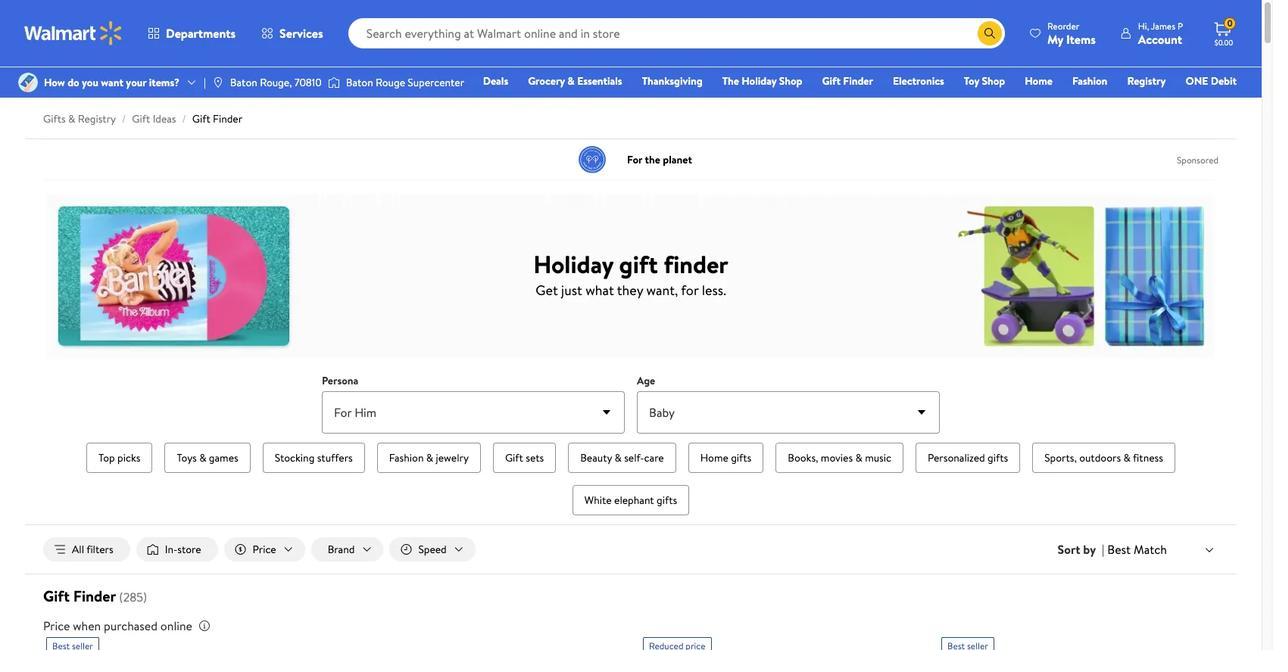 Task type: vqa. For each thing, say whether or not it's contained in the screenshot.
UPDATE QUERY TO GROCERY ONLINE PICKUP icon
no



Task type: describe. For each thing, give the bounding box(es) containing it.
fashion & jewelry button
[[377, 443, 481, 473]]

rouge
[[376, 75, 405, 90]]

price button
[[224, 538, 305, 562]]

all filters
[[72, 542, 113, 557]]

toy
[[964, 73, 979, 89]]

brand button
[[311, 538, 384, 562]]

gifts
[[43, 111, 66, 126]]

legal information image
[[198, 620, 211, 633]]

& for beauty
[[615, 451, 622, 466]]

books, movies & music
[[788, 451, 892, 466]]

& for grocery
[[568, 73, 575, 89]]

the holiday shop
[[722, 73, 803, 89]]

get
[[536, 281, 558, 300]]

baton rouge, 70810
[[230, 75, 322, 90]]

finder for gift finder (285)
[[73, 586, 116, 607]]

movies
[[821, 451, 853, 466]]

registry link
[[1121, 73, 1173, 89]]

books, movies & music button
[[776, 443, 904, 473]]

hi,
[[1138, 19, 1149, 32]]

all filters button
[[43, 538, 130, 562]]

gifts for home gifts
[[731, 451, 752, 466]]

1 / from the left
[[122, 111, 126, 126]]

gift sets list item
[[490, 440, 559, 476]]

books,
[[788, 451, 818, 466]]

age
[[637, 373, 655, 389]]

home gifts button
[[688, 443, 764, 473]]

stocking stuffers list item
[[260, 440, 368, 476]]

filters
[[86, 542, 113, 557]]

top picks button
[[86, 443, 153, 473]]

0 horizontal spatial registry
[[78, 111, 116, 126]]

sort
[[1058, 542, 1080, 558]]

gift finder (285)
[[43, 586, 147, 607]]

price for price
[[253, 542, 276, 557]]

they
[[617, 281, 643, 300]]

sports, outdoors & fitness button
[[1033, 443, 1175, 473]]

shop inside toy shop link
[[982, 73, 1005, 89]]

white
[[585, 493, 612, 508]]

elephant
[[614, 493, 654, 508]]

purchased
[[104, 618, 158, 635]]

for
[[681, 281, 699, 300]]

beauty & self-care
[[580, 451, 664, 466]]

sort and filter section element
[[25, 526, 1237, 574]]

debit
[[1211, 73, 1237, 89]]

finder
[[664, 247, 728, 281]]

beauty & self-care button
[[568, 443, 676, 473]]

one
[[1186, 73, 1208, 89]]

sports, outdoors & fitness list item
[[1029, 440, 1179, 476]]

beauty & self-care list item
[[565, 440, 679, 476]]

one debit walmart+
[[1186, 73, 1237, 110]]

jewelry
[[436, 451, 469, 466]]

price for price when purchased online
[[43, 618, 70, 635]]

0 vertical spatial |
[[204, 75, 206, 90]]

picks
[[117, 451, 140, 466]]

thanksgiving link
[[635, 73, 709, 89]]

speed
[[418, 542, 447, 557]]

how do you want your items?
[[44, 75, 180, 90]]

essentials
[[577, 73, 622, 89]]

top
[[99, 451, 115, 466]]

baton rouge supercenter
[[346, 75, 464, 90]]

you
[[82, 75, 98, 90]]

fashion link
[[1066, 73, 1114, 89]]

fashion for fashion & jewelry
[[389, 451, 424, 466]]

stocking
[[275, 451, 315, 466]]

2 / from the left
[[182, 111, 186, 126]]

deals link
[[476, 73, 515, 89]]

toys & games list item
[[162, 440, 254, 476]]

one debit link
[[1179, 73, 1244, 89]]

the
[[722, 73, 739, 89]]

thanksgiving
[[642, 73, 703, 89]]

fashion & jewelry
[[389, 451, 469, 466]]

0 horizontal spatial gift finder link
[[192, 111, 242, 126]]

& inside sports, outdoors & fitness button
[[1124, 451, 1131, 466]]

beauty
[[580, 451, 612, 466]]

$0.00
[[1215, 37, 1233, 48]]

outdoors
[[1079, 451, 1121, 466]]

fitness
[[1133, 451, 1163, 466]]

all
[[72, 542, 84, 557]]

group containing top picks
[[80, 440, 1182, 519]]

best match button
[[1105, 540, 1219, 560]]

gift for gift finder (285)
[[43, 586, 70, 607]]

departments button
[[135, 15, 249, 52]]

in-store button
[[136, 538, 218, 562]]

search icon image
[[984, 27, 996, 39]]

deals
[[483, 73, 508, 89]]

just
[[561, 281, 582, 300]]

toys & games button
[[165, 443, 250, 473]]

holiday inside 'the holiday shop' link
[[742, 73, 777, 89]]

services
[[280, 25, 323, 42]]

gift sets
[[505, 451, 544, 466]]

shop inside 'the holiday shop' link
[[779, 73, 803, 89]]

account
[[1138, 31, 1182, 47]]

music
[[865, 451, 892, 466]]

speed button
[[390, 538, 475, 562]]

gifts & registry / gift ideas / gift finder
[[43, 111, 242, 126]]

best
[[1108, 541, 1131, 558]]

(285)
[[119, 589, 147, 606]]

gifts for personalized gifts
[[988, 451, 1008, 466]]

top picks list item
[[83, 440, 156, 476]]

price when purchased online
[[43, 618, 192, 635]]

& for toys
[[199, 451, 206, 466]]

holiday inside holiday gift finder get just what they want, for less.
[[533, 247, 613, 281]]

when
[[73, 618, 101, 635]]

supercenter
[[408, 75, 464, 90]]



Task type: locate. For each thing, give the bounding box(es) containing it.
1 horizontal spatial registry
[[1127, 73, 1166, 89]]

personalized gifts
[[928, 451, 1008, 466]]

|
[[204, 75, 206, 90], [1102, 542, 1105, 558]]

0 vertical spatial finder
[[843, 73, 873, 89]]

self-
[[624, 451, 644, 466]]

1 horizontal spatial gift finder link
[[815, 73, 880, 89]]

2 horizontal spatial gifts
[[988, 451, 1008, 466]]

0 horizontal spatial baton
[[230, 75, 257, 90]]

& inside fashion & jewelry "button"
[[426, 451, 433, 466]]

items
[[1066, 31, 1096, 47]]

0 horizontal spatial |
[[204, 75, 206, 90]]

home link
[[1018, 73, 1060, 89]]

sets
[[526, 451, 544, 466]]

fashion for fashion
[[1073, 73, 1108, 89]]

fashion
[[1073, 73, 1108, 89], [389, 451, 424, 466]]

holiday
[[742, 73, 777, 89], [533, 247, 613, 281]]

online
[[160, 618, 192, 635]]

/ right ideas on the top left of page
[[182, 111, 186, 126]]

holiday gift finder image
[[46, 194, 1216, 359]]

0 horizontal spatial  image
[[18, 73, 38, 92]]

electronics link
[[886, 73, 951, 89]]

gift right the holiday shop
[[822, 73, 841, 89]]

0
[[1227, 17, 1233, 30]]

registry down "account"
[[1127, 73, 1166, 89]]

grocery
[[528, 73, 565, 89]]

| right by
[[1102, 542, 1105, 558]]

gift finder
[[822, 73, 873, 89]]

& for gifts
[[68, 111, 75, 126]]

in-store
[[165, 542, 201, 557]]

1 vertical spatial holiday
[[533, 247, 613, 281]]

baton left rouge
[[346, 75, 373, 90]]

1 horizontal spatial gifts
[[731, 451, 752, 466]]

home gifts
[[700, 451, 752, 466]]

gift left ideas on the top left of page
[[132, 111, 150, 126]]

toy shop link
[[957, 73, 1012, 89]]

walmart+
[[1192, 95, 1237, 110]]

home for home
[[1025, 73, 1053, 89]]

1 horizontal spatial  image
[[212, 77, 224, 89]]

0 vertical spatial price
[[253, 542, 276, 557]]

0 horizontal spatial gifts
[[657, 493, 677, 508]]

want,
[[646, 281, 678, 300]]

1 horizontal spatial /
[[182, 111, 186, 126]]

rouge,
[[260, 75, 292, 90]]

gift inside button
[[505, 451, 523, 466]]

personalized
[[928, 451, 985, 466]]

gifts inside list item
[[657, 493, 677, 508]]

1 horizontal spatial fashion
[[1073, 73, 1108, 89]]

& right gifts
[[68, 111, 75, 126]]

& left the fitness
[[1124, 451, 1131, 466]]

gift right ideas on the top left of page
[[192, 111, 210, 126]]

your
[[126, 75, 146, 90]]

finder for gift finder
[[843, 73, 873, 89]]

1 vertical spatial finder
[[213, 111, 242, 126]]

toy shop
[[964, 73, 1005, 89]]

& inside grocery & essentials link
[[568, 73, 575, 89]]

shop left gift finder
[[779, 73, 803, 89]]

/ left gift ideas link
[[122, 111, 126, 126]]

gifts right personalized
[[988, 451, 1008, 466]]

walmart image
[[24, 21, 123, 45]]

1 baton from the left
[[230, 75, 257, 90]]

& inside books, movies & music 'button'
[[856, 451, 863, 466]]

stuffers
[[317, 451, 353, 466]]

best match
[[1108, 541, 1167, 558]]

gift ideas link
[[132, 111, 176, 126]]

p
[[1178, 19, 1183, 32]]

Walmart Site-Wide search field
[[348, 18, 1005, 48]]

1 horizontal spatial price
[[253, 542, 276, 557]]

2 vertical spatial finder
[[73, 586, 116, 607]]

grocery & essentials link
[[521, 73, 629, 89]]

gift sets button
[[493, 443, 556, 473]]

 image down departments
[[212, 77, 224, 89]]

departments
[[166, 25, 236, 42]]

1 vertical spatial home
[[700, 451, 729, 466]]

home inside button
[[700, 451, 729, 466]]

gift left sets
[[505, 451, 523, 466]]

gift for gift sets
[[505, 451, 523, 466]]

gifts & registry link
[[43, 111, 116, 126]]

baton left rouge,
[[230, 75, 257, 90]]

 image
[[328, 75, 340, 90]]

0 vertical spatial home
[[1025, 73, 1053, 89]]

home right care
[[700, 451, 729, 466]]

1 horizontal spatial baton
[[346, 75, 373, 90]]

0 horizontal spatial finder
[[73, 586, 116, 607]]

finder left electronics link
[[843, 73, 873, 89]]

group
[[80, 440, 1182, 519]]

| right items?
[[204, 75, 206, 90]]

2 baton from the left
[[346, 75, 373, 90]]

price inside dropdown button
[[253, 542, 276, 557]]

& for fashion
[[426, 451, 433, 466]]

0 horizontal spatial fashion
[[389, 451, 424, 466]]

0 horizontal spatial shop
[[779, 73, 803, 89]]

gift down all filters button
[[43, 586, 70, 607]]

&
[[568, 73, 575, 89], [68, 111, 75, 126], [199, 451, 206, 466], [426, 451, 433, 466], [615, 451, 622, 466], [856, 451, 863, 466], [1124, 451, 1131, 466]]

baton for baton rouge supercenter
[[346, 75, 373, 90]]

fashion inside "button"
[[389, 451, 424, 466]]

& inside 'toys & games' button
[[199, 451, 206, 466]]

toys & games
[[177, 451, 238, 466]]

/
[[122, 111, 126, 126], [182, 111, 186, 126]]

personalized gifts button
[[916, 443, 1020, 473]]

items?
[[149, 75, 180, 90]]

home down my
[[1025, 73, 1053, 89]]

what
[[586, 281, 614, 300]]

0 horizontal spatial price
[[43, 618, 70, 635]]

baton for baton rouge, 70810
[[230, 75, 257, 90]]

1 horizontal spatial finder
[[213, 111, 242, 126]]

& left jewelry
[[426, 451, 433, 466]]

1 horizontal spatial |
[[1102, 542, 1105, 558]]

james
[[1151, 19, 1176, 32]]

1 horizontal spatial holiday
[[742, 73, 777, 89]]

sports,
[[1045, 451, 1077, 466]]

& left self-
[[615, 451, 622, 466]]

gift finder link
[[815, 73, 880, 89], [192, 111, 242, 126]]

books, movies & music list item
[[773, 440, 907, 476]]

fashion left jewelry
[[389, 451, 424, 466]]

reorder
[[1047, 19, 1080, 32]]

& left the music
[[856, 451, 863, 466]]

gift finder link right ideas on the top left of page
[[192, 111, 242, 126]]

1 vertical spatial fashion
[[389, 451, 424, 466]]

0 horizontal spatial /
[[122, 111, 126, 126]]

fashion & jewelry list item
[[374, 440, 484, 476]]

services button
[[249, 15, 336, 52]]

1 horizontal spatial shop
[[982, 73, 1005, 89]]

store
[[177, 542, 201, 557]]

sports, outdoors & fitness
[[1045, 451, 1163, 466]]

 image left how
[[18, 73, 38, 92]]

gifts right elephant
[[657, 493, 677, 508]]

baton
[[230, 75, 257, 90], [346, 75, 373, 90]]

top picks
[[99, 451, 140, 466]]

electronics
[[893, 73, 944, 89]]

grocery & essentials
[[528, 73, 622, 89]]

1 vertical spatial registry
[[78, 111, 116, 126]]

want
[[101, 75, 123, 90]]

persona
[[322, 373, 359, 389]]

home for home gifts
[[700, 451, 729, 466]]

white elephant gifts
[[585, 493, 677, 508]]

personalized gifts list item
[[913, 440, 1023, 476]]

ideas
[[153, 111, 176, 126]]

white elephant gifts list item
[[569, 482, 692, 519]]

finder down the baton rouge, 70810
[[213, 111, 242, 126]]

gift finder link left electronics link
[[815, 73, 880, 89]]

price right store
[[253, 542, 276, 557]]

1 shop from the left
[[779, 73, 803, 89]]

0 horizontal spatial home
[[700, 451, 729, 466]]

fashion down items
[[1073, 73, 1108, 89]]

0 vertical spatial gift finder link
[[815, 73, 880, 89]]

holiday gift finder get just what they want, for less.
[[533, 247, 728, 300]]

white elephant gifts button
[[573, 486, 689, 516]]

0 vertical spatial fashion
[[1073, 73, 1108, 89]]

gift
[[619, 247, 658, 281]]

price left when at left bottom
[[43, 618, 70, 635]]

2 horizontal spatial finder
[[843, 73, 873, 89]]

gifts left books,
[[731, 451, 752, 466]]

finder
[[843, 73, 873, 89], [213, 111, 242, 126], [73, 586, 116, 607]]

| inside sort and filter section element
[[1102, 542, 1105, 558]]

shop
[[779, 73, 803, 89], [982, 73, 1005, 89]]

1 vertical spatial price
[[43, 618, 70, 635]]

 image for baton
[[212, 77, 224, 89]]

price
[[253, 542, 276, 557], [43, 618, 70, 635]]

& right grocery
[[568, 73, 575, 89]]

1 vertical spatial |
[[1102, 542, 1105, 558]]

 image
[[18, 73, 38, 92], [212, 77, 224, 89]]

& inside beauty & self-care button
[[615, 451, 622, 466]]

70810
[[295, 75, 322, 90]]

2 shop from the left
[[982, 73, 1005, 89]]

Search search field
[[348, 18, 1005, 48]]

gift for gift finder
[[822, 73, 841, 89]]

home gifts list item
[[685, 440, 767, 476]]

 image for how
[[18, 73, 38, 92]]

sort by |
[[1058, 542, 1105, 558]]

& right toys
[[199, 451, 206, 466]]

0 vertical spatial holiday
[[742, 73, 777, 89]]

0 horizontal spatial holiday
[[533, 247, 613, 281]]

less.
[[702, 281, 726, 300]]

registry
[[1127, 73, 1166, 89], [78, 111, 116, 126]]

shop right toy
[[982, 73, 1005, 89]]

home
[[1025, 73, 1053, 89], [700, 451, 729, 466]]

0 vertical spatial registry
[[1127, 73, 1166, 89]]

1 vertical spatial gift finder link
[[192, 111, 242, 126]]

finder up when at left bottom
[[73, 586, 116, 607]]

reorder my items
[[1047, 19, 1096, 47]]

1 horizontal spatial home
[[1025, 73, 1053, 89]]

do
[[68, 75, 79, 90]]

registry down you in the top of the page
[[78, 111, 116, 126]]



